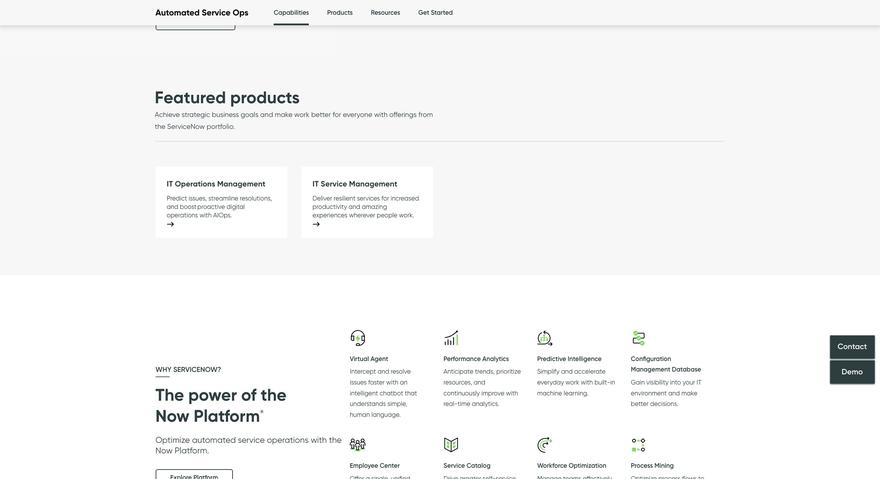 Task type: describe. For each thing, give the bounding box(es) containing it.
better inside featured products achieve strategic business goals and make work better for everyone with offerings from the servicenow portfolio.
[[311, 110, 331, 119]]

and inside predict issues, streamline resolutions, and boost proactive digital operations with aiops.
[[167, 203, 178, 211]]

workforce optimization
[[538, 462, 607, 470]]

intelligence
[[568, 355, 602, 363]]

make for products
[[275, 110, 293, 119]]

make for visibility
[[682, 390, 698, 397]]

products
[[230, 87, 300, 108]]

analytics
[[483, 355, 509, 363]]

why servicenow?
[[156, 366, 221, 374]]

the inside the power of the now platform ®
[[261, 385, 287, 406]]

understands
[[350, 400, 386, 408]]

and inside gain visibility into your it environment and make better decisions.
[[669, 390, 680, 397]]

it operations management
[[167, 179, 266, 189]]

work inside "simplify and accelerate everyday work with built-in machine learning."
[[566, 379, 580, 386]]

business
[[212, 110, 239, 119]]

accelerate
[[575, 368, 606, 376]]

servicenow
[[167, 122, 205, 131]]

employee center link
[[350, 437, 444, 479]]

service catalog
[[444, 462, 491, 470]]

resources link
[[371, 0, 400, 26]]

get started
[[419, 9, 453, 17]]

platform.
[[175, 446, 209, 456]]

performance analytics
[[444, 355, 509, 363]]

issues
[[350, 379, 367, 386]]

featured
[[155, 87, 226, 108]]

and inside anticipate trends, prioritize resources, and continuously improve with real-time analytics.
[[474, 379, 486, 386]]

anticipate trends, prioritize resources, and continuously improve with real-time analytics.
[[444, 368, 521, 408]]

for inside featured products achieve strategic business goals and make work better for everyone with offerings from the servicenow portfolio.
[[333, 110, 341, 119]]

ops
[[233, 8, 249, 18]]

automated
[[156, 8, 200, 18]]

resilient
[[334, 195, 356, 202]]

intercept
[[350, 368, 376, 376]]

real-
[[444, 400, 458, 408]]

service
[[238, 435, 265, 445]]

it service management
[[313, 179, 398, 189]]

capabilities
[[274, 9, 309, 17]]

strategic
[[182, 110, 210, 119]]

with inside intercept and resolve issues faster with an intelligent chatbot that understands simple, human language.
[[387, 379, 399, 386]]

®
[[260, 409, 264, 415]]

simplify and accelerate everyday work with built-in machine learning.
[[538, 368, 615, 397]]

increased
[[391, 195, 419, 202]]

power
[[188, 385, 237, 406]]

operations
[[175, 179, 215, 189]]

employee
[[350, 462, 378, 470]]

service catalog link
[[444, 437, 538, 479]]

configuration management database
[[631, 355, 702, 374]]

visibility
[[647, 379, 669, 386]]

why
[[156, 366, 172, 374]]

platform
[[194, 406, 260, 427]]

products
[[327, 9, 353, 17]]

now inside optimize automated service operations with the now platform.
[[156, 446, 173, 456]]

with inside "simplify and accelerate everyday work with built-in machine learning."
[[581, 379, 593, 386]]

with inside optimize automated service operations with the now platform.
[[311, 435, 327, 445]]

mining
[[655, 462, 674, 470]]

now inside the power of the now platform ®
[[156, 406, 190, 427]]

and inside intercept and resolve issues faster with an intelligent chatbot that understands simple, human language.
[[378, 368, 389, 376]]

your
[[683, 379, 695, 386]]

into
[[671, 379, 681, 386]]

gain visibility into your it environment and make better decisions.
[[631, 379, 702, 408]]

database
[[672, 366, 702, 374]]

of
[[241, 385, 257, 406]]

automated service ops
[[156, 8, 249, 18]]

and inside "simplify and accelerate everyday work with built-in machine learning."
[[561, 368, 573, 376]]

workforce
[[538, 462, 567, 470]]

resolutions,
[[240, 195, 272, 202]]

it for it service management
[[313, 179, 319, 189]]

simplify
[[538, 368, 560, 376]]

that
[[405, 390, 417, 397]]

predictive intelligence
[[538, 355, 602, 363]]

the inside optimize automated service operations with the now platform.
[[329, 435, 342, 445]]

process
[[631, 462, 653, 470]]

improve
[[482, 390, 505, 397]]

human
[[350, 411, 370, 419]]

digital
[[227, 203, 245, 211]]

everyone
[[343, 110, 373, 119]]

work.
[[399, 212, 414, 219]]

gain
[[631, 379, 645, 386]]

time
[[458, 400, 471, 408]]

virtual agent icon image
[[350, 330, 366, 346]]

optimization
[[569, 462, 607, 470]]

faster
[[368, 379, 385, 386]]

employee center
[[350, 462, 400, 470]]

started
[[431, 9, 453, 17]]

servicenow?
[[173, 366, 221, 374]]

wherever
[[349, 212, 375, 219]]

it for it operations management
[[167, 179, 173, 189]]

2 vertical spatial service
[[444, 462, 465, 470]]

portfolio.
[[207, 122, 235, 131]]

process mining
[[631, 462, 674, 470]]

prioritize
[[497, 368, 521, 376]]

performance
[[444, 355, 481, 363]]

performance analytics icon image
[[444, 330, 460, 346]]



Task type: locate. For each thing, give the bounding box(es) containing it.
1 horizontal spatial better
[[631, 400, 649, 408]]

make down the your
[[682, 390, 698, 397]]

and down into
[[669, 390, 680, 397]]

the down achieve
[[155, 122, 166, 131]]

from
[[419, 110, 433, 119]]

management down the configuration
[[631, 366, 671, 374]]

0 horizontal spatial make
[[275, 110, 293, 119]]

amazing
[[362, 203, 387, 211]]

1 horizontal spatial work
[[566, 379, 580, 386]]

0 horizontal spatial work
[[294, 110, 310, 119]]

0 horizontal spatial it
[[167, 179, 173, 189]]

0 vertical spatial make
[[275, 110, 293, 119]]

resources
[[371, 9, 400, 17]]

configuration
[[631, 355, 672, 363]]

deliver
[[313, 195, 332, 202]]

productivity
[[313, 203, 347, 211]]

services
[[357, 195, 380, 202]]

0 vertical spatial now
[[156, 406, 190, 427]]

operations inside optimize automated service operations with the now platform.
[[267, 435, 309, 445]]

everyday
[[538, 379, 564, 386]]

1 vertical spatial now
[[156, 446, 173, 456]]

and down the predictive intelligence
[[561, 368, 573, 376]]

agent
[[371, 355, 389, 363]]

1 vertical spatial operations
[[267, 435, 309, 445]]

make down "products"
[[275, 110, 293, 119]]

get
[[419, 9, 430, 17]]

0 vertical spatial for
[[333, 110, 341, 119]]

offerings
[[390, 110, 417, 119]]

trends,
[[475, 368, 495, 376]]

1 horizontal spatial it
[[313, 179, 319, 189]]

management
[[217, 179, 266, 189], [349, 179, 398, 189], [631, 366, 671, 374]]

contact link
[[831, 336, 875, 359]]

management for it operations management
[[217, 179, 266, 189]]

resources,
[[444, 379, 472, 386]]

service for it
[[321, 179, 347, 189]]

in
[[611, 379, 615, 386]]

1 horizontal spatial for
[[382, 195, 389, 202]]

make inside gain visibility into your it environment and make better decisions.
[[682, 390, 698, 397]]

0 vertical spatial work
[[294, 110, 310, 119]]

goals
[[241, 110, 259, 119]]

catalog
[[467, 462, 491, 470]]

2 horizontal spatial the
[[329, 435, 342, 445]]

the power of the now platform ®
[[156, 385, 287, 427]]

anticipate
[[444, 368, 474, 376]]

aiops.
[[213, 212, 232, 219]]

an
[[400, 379, 408, 386]]

make inside featured products achieve strategic business goals and make work better for everyone with offerings from the servicenow portfolio.
[[275, 110, 293, 119]]

cmdb icon image
[[631, 330, 647, 346]]

the inside featured products achieve strategic business goals and make work better for everyone with offerings from the servicenow portfolio.
[[155, 122, 166, 131]]

service for automated
[[202, 8, 231, 18]]

2 horizontal spatial it
[[697, 379, 702, 386]]

employee center icon image
[[350, 437, 366, 453]]

1 vertical spatial service
[[321, 179, 347, 189]]

0 horizontal spatial for
[[333, 110, 341, 119]]

resolve
[[391, 368, 411, 376]]

service left ops
[[202, 8, 231, 18]]

it
[[167, 179, 173, 189], [313, 179, 319, 189], [697, 379, 702, 386]]

1 vertical spatial for
[[382, 195, 389, 202]]

process mining link
[[631, 437, 725, 479]]

it inside gain visibility into your it environment and make better decisions.
[[697, 379, 702, 386]]

the
[[156, 385, 184, 406]]

0 vertical spatial operations
[[167, 212, 198, 219]]

and inside deliver resilient services for increased productivity and amazing experiences wherever people work.
[[349, 203, 360, 211]]

1 horizontal spatial service
[[321, 179, 347, 189]]

deliver resilient services for increased productivity and amazing experiences wherever people work.
[[313, 195, 419, 219]]

with inside predict issues, streamline resolutions, and boost proactive digital operations with aiops.
[[200, 212, 212, 219]]

0 vertical spatial better
[[311, 110, 331, 119]]

0 horizontal spatial operations
[[167, 212, 198, 219]]

learning.
[[564, 390, 589, 397]]

0 horizontal spatial the
[[155, 122, 166, 131]]

process optimization icon image
[[631, 437, 647, 453]]

analytics.
[[472, 400, 500, 408]]

and up faster
[[378, 368, 389, 376]]

the left employee center icon
[[329, 435, 342, 445]]

contact
[[838, 342, 868, 352]]

achieve
[[155, 110, 180, 119]]

intercept and resolve issues faster with an intelligent chatbot that understands simple, human language.
[[350, 368, 417, 419]]

2 horizontal spatial management
[[631, 366, 671, 374]]

intelligent
[[350, 390, 378, 397]]

predict
[[167, 195, 187, 202]]

boost proactive
[[180, 203, 225, 211]]

predictive
[[538, 355, 567, 363]]

center
[[380, 462, 400, 470]]

1 vertical spatial better
[[631, 400, 649, 408]]

streamline
[[209, 195, 238, 202]]

work inside featured products achieve strategic business goals and make work better for everyone with offerings from the servicenow portfolio.
[[294, 110, 310, 119]]

for left everyone on the top left
[[333, 110, 341, 119]]

optimize
[[156, 435, 190, 445]]

2 horizontal spatial service
[[444, 462, 465, 470]]

continuously
[[444, 390, 480, 397]]

predictive intelligence icon image
[[538, 330, 553, 346]]

1 horizontal spatial management
[[349, 179, 398, 189]]

management up services
[[349, 179, 398, 189]]

issues,
[[189, 195, 207, 202]]

simple,
[[388, 400, 407, 408]]

for inside deliver resilient services for increased productivity and amazing experiences wherever people work.
[[382, 195, 389, 202]]

and down trends,
[[474, 379, 486, 386]]

with inside anticipate trends, prioritize resources, and continuously improve with real-time analytics.
[[506, 390, 518, 397]]

capabilities link
[[274, 0, 309, 27]]

and down predict at the left
[[167, 203, 178, 211]]

virtual
[[350, 355, 369, 363]]

language.
[[372, 411, 401, 419]]

0 vertical spatial the
[[155, 122, 166, 131]]

and down "products"
[[260, 110, 273, 119]]

1 horizontal spatial make
[[682, 390, 698, 397]]

0 horizontal spatial management
[[217, 179, 266, 189]]

demo
[[842, 367, 864, 377]]

management up resolutions,
[[217, 179, 266, 189]]

1 vertical spatial make
[[682, 390, 698, 397]]

workforce optimization icon image
[[538, 437, 553, 453]]

the up ®
[[261, 385, 287, 406]]

now down optimize
[[156, 446, 173, 456]]

2 now from the top
[[156, 446, 173, 456]]

it up 'deliver'
[[313, 179, 319, 189]]

1 vertical spatial the
[[261, 385, 287, 406]]

0 horizontal spatial better
[[311, 110, 331, 119]]

work
[[294, 110, 310, 119], [566, 379, 580, 386]]

management inside 'configuration management database'
[[631, 366, 671, 374]]

virtual agent
[[350, 355, 389, 363]]

get started link
[[419, 0, 453, 26]]

1 vertical spatial work
[[566, 379, 580, 386]]

predict issues, streamline resolutions, and boost proactive digital operations with aiops.
[[167, 195, 272, 219]]

0 horizontal spatial service
[[202, 8, 231, 18]]

and
[[260, 110, 273, 119], [167, 203, 178, 211], [349, 203, 360, 211], [378, 368, 389, 376], [561, 368, 573, 376], [474, 379, 486, 386], [669, 390, 680, 397]]

better inside gain visibility into your it environment and make better decisions.
[[631, 400, 649, 408]]

service
[[202, 8, 231, 18], [321, 179, 347, 189], [444, 462, 465, 470]]

and up wherever
[[349, 203, 360, 211]]

now up optimize
[[156, 406, 190, 427]]

1 now from the top
[[156, 406, 190, 427]]

0 vertical spatial service
[[202, 8, 231, 18]]

built-
[[595, 379, 611, 386]]

2 vertical spatial the
[[329, 435, 342, 445]]

it up predict at the left
[[167, 179, 173, 189]]

management for it service management
[[349, 179, 398, 189]]

it right the your
[[697, 379, 702, 386]]

with inside featured products achieve strategic business goals and make work better for everyone with offerings from the servicenow portfolio.
[[374, 110, 388, 119]]

1 horizontal spatial the
[[261, 385, 287, 406]]

and inside featured products achieve strategic business goals and make work better for everyone with offerings from the servicenow portfolio.
[[260, 110, 273, 119]]

people
[[377, 212, 398, 219]]

for up amazing
[[382, 195, 389, 202]]

service down the service catalog icon
[[444, 462, 465, 470]]

demo link
[[831, 361, 875, 384]]

environment
[[631, 390, 667, 397]]

service catalog icon image
[[444, 437, 460, 453]]

1 horizontal spatial operations
[[267, 435, 309, 445]]

products link
[[327, 0, 353, 26]]

operations inside predict issues, streamline resolutions, and boost proactive digital operations with aiops.
[[167, 212, 198, 219]]

service up resilient
[[321, 179, 347, 189]]

experiences
[[313, 212, 348, 219]]



Task type: vqa. For each thing, say whether or not it's contained in the screenshot.
"Predictive Intelligence icon"
yes



